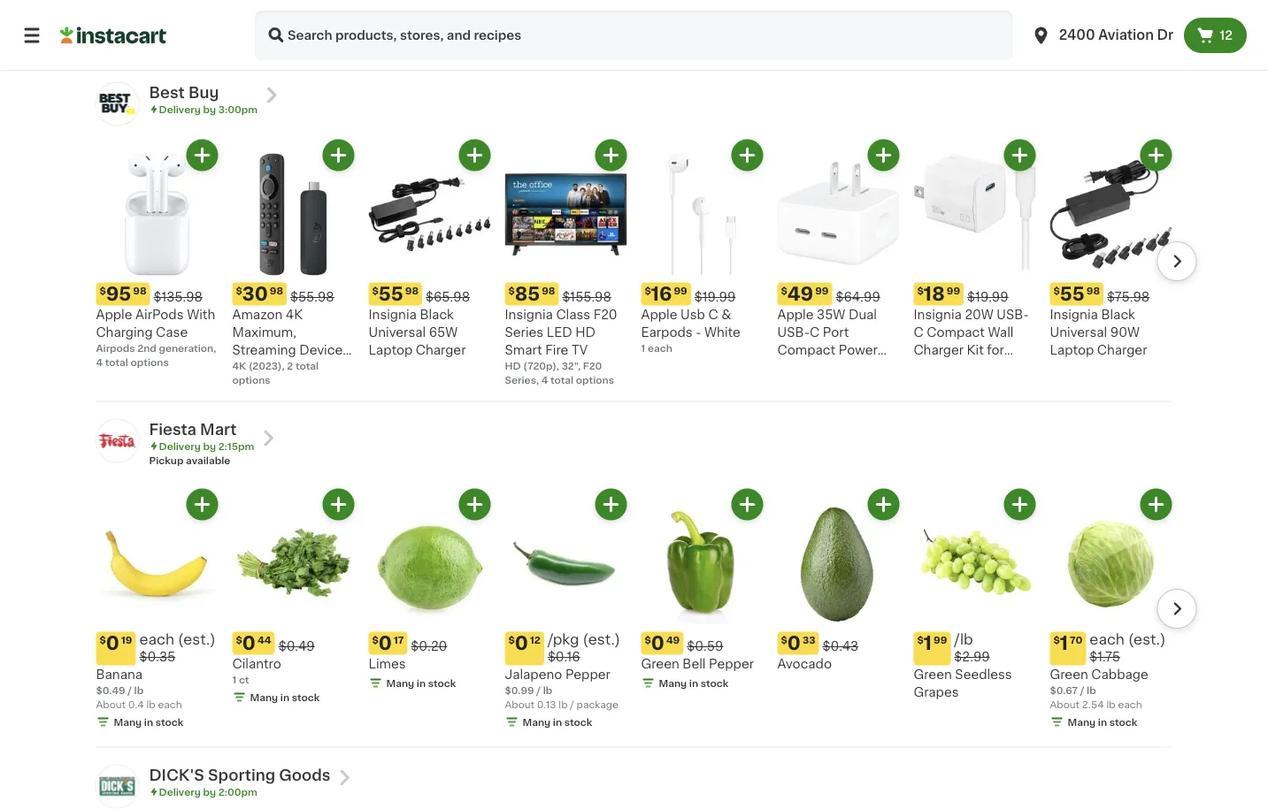Task type: vqa. For each thing, say whether or not it's contained in the screenshot.
Lumen
no



Task type: describe. For each thing, give the bounding box(es) containing it.
17
[[394, 635, 404, 645]]

add image for $0.59
[[736, 494, 759, 516]]

white for 16
[[705, 326, 741, 338]]

c inside $ 16 99 $19.99 apple usb c & earpods - white 1 each
[[709, 308, 718, 321]]

in down 0.13
[[553, 718, 562, 728]]

mart
[[200, 422, 237, 437]]

$0.19 each (estimated) original price: $0.35 element
[[96, 632, 218, 666]]

delivery by 3:00pm
[[159, 104, 258, 114]]

add image for $0.49
[[327, 494, 350, 516]]

iphone
[[914, 361, 957, 374]]

insignia inside insignia 20w usb- c compact wall charger kit for iphone - white
[[914, 308, 962, 321]]

each up $0.35
[[139, 633, 174, 647]]

dual
[[849, 308, 877, 321]]

add image for insignia class f20 series led hd smart fire tv
[[600, 144, 622, 166]]

2400
[[1059, 29, 1095, 42]]

fiesta
[[149, 422, 196, 437]]

$ for $ 0 12 /pkg (est.) $0.16 jalapeno pepper $0.99 / lb about 0.13 lb / package
[[509, 635, 515, 645]]

18
[[924, 285, 945, 303]]

$ for $ 1 70 each (est.) $1.75 green cabbage $0.67 / lb about 2.54 lb each
[[1054, 635, 1060, 645]]

$55.98 original price: $75.98 element
[[1050, 283, 1172, 306]]

many in stock down the 2.54
[[1068, 718, 1138, 728]]

2nd
[[137, 343, 157, 353]]

many in stock down $ 0 44 $0.49 cilantro 1 ct
[[250, 693, 320, 703]]

30
[[242, 285, 268, 303]]

white inside insignia 20w usb- c compact wall charger kit for iphone - white
[[969, 361, 1005, 374]]

$1.70 each (estimated) original price: $1.75 element
[[1050, 632, 1172, 666]]

$ for $ 30 98 $55.98 amazon 4k maximum, streaming device, wi-fi 6 & alexa voice remote fire tv stick
[[236, 286, 242, 295]]

/pkg
[[548, 633, 579, 647]]

see
[[101, 25, 125, 38]]

98 for 95
[[133, 286, 147, 295]]

product group containing 95
[[96, 139, 218, 369]]

$2.99
[[954, 651, 990, 664]]

(est.) for $0.35
[[178, 633, 216, 647]]

buy
[[188, 85, 219, 100]]

many down limes
[[386, 679, 414, 688]]

$ for $ 18 99
[[917, 286, 924, 295]]

$0.44 original price: $0.49 element
[[232, 632, 354, 655]]

2:15pm
[[218, 441, 254, 451]]

each up $1.75 at the right of page
[[1090, 633, 1125, 647]]

see eligible items button
[[96, 16, 218, 46]]

$85.98 original price: $155.98 element
[[505, 283, 627, 306]]

grapes
[[914, 687, 959, 699]]

$30.98 original price: $55.98 element
[[232, 283, 354, 306]]

$ for $ 0 19 each (est.) $0.35 banana $0.49 / lb about 0.4 lb each
[[100, 635, 106, 645]]

with
[[187, 308, 215, 321]]

many down the bell at the right of the page
[[659, 679, 687, 688]]

$ 1 99 /lb $2.99 green seedless grapes
[[914, 633, 1012, 699]]

0 for $0.49
[[242, 634, 256, 653]]

add image for apple 35w dual usb-c port compact power adapter - white
[[873, 144, 895, 166]]

add image for insignia 20w usb- c compact wall charger kit for iphone - white
[[1009, 144, 1031, 166]]

70
[[1070, 635, 1083, 645]]

$ 85 98 $155.98 insignia class f20 series led hd smart fire tv hd (720p), 32", f20 series, 4 total options
[[505, 285, 617, 385]]

2 delivery from the top
[[159, 441, 201, 451]]

(est.) for $1.75
[[1128, 633, 1166, 647]]

$ for $ 55 98 $65.98 insignia black universal 65w laptop charger
[[372, 286, 379, 295]]

pickup
[[149, 456, 184, 465]]

44
[[257, 635, 271, 645]]

pepper inside $ 0 12 /pkg (est.) $0.16 jalapeno pepper $0.99 / lb about 0.13 lb / package
[[565, 669, 611, 681]]

/ inside $ 0 19 each (est.) $0.35 banana $0.49 / lb about 0.4 lb each
[[128, 686, 132, 696]]

by for sporting
[[203, 788, 216, 798]]

99 for 16
[[674, 286, 688, 295]]

$55.98 original price: $65.98 element
[[369, 283, 491, 306]]

2 by from the top
[[203, 441, 216, 451]]

lb right 0.4
[[146, 700, 155, 710]]

65w
[[429, 326, 458, 338]]

in down $ 0 44 $0.49 cilantro 1 ct
[[280, 693, 290, 703]]

charger for $ 55 98 $75.98 insignia black universal 90w laptop charger
[[1097, 344, 1147, 356]]

/ inside the $ 1 70 each (est.) $1.75 green cabbage $0.67 / lb about 2.54 lb each
[[1080, 686, 1085, 696]]

0 for $0.59
[[651, 634, 665, 653]]

pepper inside "$ 0 49 $0.59 green bell pepper"
[[709, 658, 754, 670]]

$ for $ 85 98 $155.98 insignia class f20 series led hd smart fire tv hd (720p), 32", f20 series, 4 total options
[[509, 286, 515, 295]]

compact inside the "apple 35w dual usb-c port compact power adapter - white"
[[778, 344, 836, 356]]

power
[[839, 344, 878, 356]]

fiesta mart image
[[96, 420, 139, 462]]

tv inside $ 30 98 $55.98 amazon 4k maximum, streaming device, wi-fi 6 & alexa voice remote fire tv stick
[[232, 397, 248, 409]]

apple for apple airpods with charging case airpods 2nd generation, 4 total options
[[96, 308, 132, 321]]

stock down $0.20
[[428, 679, 456, 688]]

many in stock down 0.4
[[114, 718, 184, 728]]

$135.98
[[154, 291, 203, 303]]

airpods
[[96, 343, 135, 353]]

options inside apple airpods with charging case airpods 2nd generation, 4 total options
[[131, 357, 169, 367]]

green inside the $ 1 70 each (est.) $1.75 green cabbage $0.67 / lb about 2.54 lb each
[[1050, 669, 1088, 681]]

$0.59
[[687, 640, 723, 653]]

stick
[[252, 397, 283, 409]]

12 inside button
[[1220, 29, 1233, 42]]

class
[[556, 308, 590, 321]]

33
[[803, 635, 816, 645]]

0 vertical spatial 49
[[788, 285, 814, 303]]

options inside $ 85 98 $155.98 insignia class f20 series led hd smart fire tv hd (720p), 32", f20 series, 4 total options
[[576, 375, 614, 385]]

$55.98
[[290, 291, 334, 303]]

each right 0.4
[[158, 700, 182, 710]]

$ 55 98 $75.98 insignia black universal 90w laptop charger
[[1050, 285, 1150, 356]]

many down cilantro
[[250, 693, 278, 703]]

20w
[[965, 308, 994, 321]]

stock down package
[[564, 718, 592, 728]]

$ 49 99
[[781, 285, 829, 303]]

product group containing 16
[[641, 139, 763, 355]]

85
[[515, 285, 540, 303]]

0 vertical spatial hd
[[575, 326, 596, 338]]

dick's sporting goods image
[[96, 766, 139, 809]]

$ for $ 0 44 $0.49 cilantro 1 ct
[[236, 635, 242, 645]]

$ for $ 1 99 /lb $2.99 green seedless grapes
[[917, 635, 924, 645]]

$1.75
[[1090, 651, 1121, 664]]

add image for $19.99
[[736, 144, 759, 166]]

2.54
[[1082, 700, 1104, 710]]

$16.99 original price: $19.99 element
[[641, 283, 763, 306]]

lb up 0.13
[[543, 686, 553, 696]]

$ 0 49 $0.59 green bell pepper
[[641, 634, 754, 670]]

$ 0 33
[[781, 634, 816, 653]]

delivery for best
[[159, 104, 201, 114]]

$155.98
[[562, 291, 612, 303]]

$ for $ 16 99 $19.99 apple usb c & earpods - white 1 each
[[645, 286, 651, 295]]

0 for each
[[106, 634, 119, 653]]

each down cabbage
[[1118, 700, 1142, 710]]

stock down cabbage
[[1110, 718, 1138, 728]]

many in stock down 0.13
[[523, 718, 592, 728]]

delivery by 2:00pm
[[159, 788, 257, 798]]

35w
[[817, 308, 846, 321]]

(2023),
[[249, 361, 285, 371]]

insignia for $ 55 98 $75.98 insignia black universal 90w laptop charger
[[1050, 308, 1098, 321]]

airpods
[[136, 308, 184, 321]]

$0.99
[[505, 686, 534, 696]]

(720p),
[[523, 361, 559, 371]]

$49.99 original price: $64.99 element
[[778, 283, 900, 306]]

0 horizontal spatial hd
[[505, 361, 521, 371]]

black for $ 55 98 $75.98 insignia black universal 90w laptop charger
[[1101, 308, 1135, 321]]

wi-
[[232, 361, 253, 374]]

6 0 from the left
[[788, 634, 801, 653]]

98 for amazon 4k maximum, streaming device, wi-fi 6 & alexa voice remote fire tv stick
[[270, 286, 283, 295]]

usb
[[681, 308, 705, 321]]

$0.17 original price: $0.20 element
[[369, 632, 491, 655]]

cilantro
[[232, 658, 281, 670]]

2 $19.99 from the left
[[968, 291, 1009, 303]]

series,
[[505, 375, 539, 385]]

about for 0
[[505, 700, 535, 710]]

$ 0 19 each (est.) $0.35 banana $0.49 / lb about 0.4 lb each
[[96, 633, 216, 710]]

usb- inside the "apple 35w dual usb-c port compact power adapter - white"
[[778, 326, 810, 338]]

$0.33 original price: $0.43 element
[[778, 632, 900, 655]]

see eligible items
[[101, 25, 213, 38]]

by for buy
[[203, 104, 216, 114]]

bell
[[683, 658, 706, 670]]

add image for green seedless grapes
[[1009, 494, 1031, 516]]

12 inside $ 0 12 /pkg (est.) $0.16 jalapeno pepper $0.99 / lb about 0.13 lb / package
[[530, 635, 541, 645]]

/ up 0.13
[[537, 686, 541, 696]]

in down the bell at the right of the page
[[689, 679, 698, 688]]

apple for apple 35w dual usb-c port compact power adapter - white
[[778, 308, 814, 321]]

$ 0 12 /pkg (est.) $0.16 jalapeno pepper $0.99 / lb about 0.13 lb / package
[[505, 633, 620, 710]]

laptop for $ 55 98 $75.98 insignia black universal 90w laptop charger
[[1050, 344, 1094, 356]]

limes
[[369, 658, 406, 670]]

0 vertical spatial f20
[[594, 308, 617, 321]]

4k inside 4k (2023), 2 total options
[[232, 361, 246, 371]]

earpods
[[641, 326, 693, 338]]

aviation
[[1099, 29, 1154, 42]]

charging
[[96, 326, 153, 338]]

item carousel region for buy
[[71, 139, 1197, 409]]

best buy image
[[96, 83, 139, 125]]

total inside $ 85 98 $155.98 insignia class f20 series led hd smart fire tv hd (720p), 32", f20 series, 4 total options
[[551, 375, 574, 385]]

in down $ 0 17 $0.20 limes
[[417, 679, 426, 688]]

16
[[651, 285, 672, 303]]

lb up the 2.54
[[1087, 686, 1096, 696]]

19
[[121, 635, 132, 645]]

4k (2023), 2 total options
[[232, 361, 319, 385]]

$0.49 original price: $0.59 element
[[641, 632, 763, 655]]

$ 95 98
[[100, 285, 147, 303]]



Task type: locate. For each thing, give the bounding box(es) containing it.
hd up series,
[[505, 361, 521, 371]]

about
[[96, 700, 126, 710], [505, 700, 535, 710], [1050, 700, 1080, 710]]

0 vertical spatial &
[[722, 308, 731, 321]]

1 horizontal spatial green
[[914, 669, 952, 681]]

0 inside $ 0 12 /pkg (est.) $0.16 jalapeno pepper $0.99 / lb about 0.13 lb / package
[[515, 634, 528, 653]]

99 inside $ 18 99
[[947, 286, 960, 295]]

charger for $ 55 98 $65.98 insignia black universal 65w laptop charger
[[416, 344, 466, 356]]

black up 90w
[[1101, 308, 1135, 321]]

/ up 0.4
[[128, 686, 132, 696]]

0 inside "$ 0 49 $0.59 green bell pepper"
[[651, 634, 665, 653]]

black inside $ 55 98 $75.98 insignia black universal 90w laptop charger
[[1101, 308, 1135, 321]]

port
[[823, 326, 849, 338]]

1 inside $ 0 44 $0.49 cilantro 1 ct
[[232, 675, 237, 685]]

lb right 0.13
[[559, 700, 568, 710]]

0
[[106, 634, 119, 653], [242, 634, 256, 653], [379, 634, 392, 653], [515, 634, 528, 653], [651, 634, 665, 653], [788, 634, 801, 653]]

c
[[709, 308, 718, 321], [810, 326, 820, 338], [914, 326, 924, 338]]

$95.98 original price: $135.98 element
[[96, 283, 218, 306]]

$ inside $ 0 19 each (est.) $0.35 banana $0.49 / lb about 0.4 lb each
[[100, 635, 106, 645]]

1 55 from the left
[[379, 285, 403, 303]]

laptop for $ 55 98 $65.98 insignia black universal 65w laptop charger
[[369, 344, 413, 356]]

charger inside insignia 20w usb- c compact wall charger kit for iphone - white
[[914, 344, 964, 356]]

remote
[[270, 379, 320, 391]]

0 horizontal spatial 49
[[666, 635, 680, 645]]

1 charger from the left
[[416, 344, 466, 356]]

1 black from the left
[[420, 308, 454, 321]]

delivery by 2:15pm
[[159, 441, 254, 451]]

2 laptop from the left
[[1050, 344, 1094, 356]]

12
[[1220, 29, 1233, 42], [530, 635, 541, 645]]

usb-
[[997, 308, 1029, 321], [778, 326, 810, 338]]

0 horizontal spatial 12
[[530, 635, 541, 645]]

0 vertical spatial 12
[[1220, 29, 1233, 42]]

$ 30 98 $55.98 amazon 4k maximum, streaming device, wi-fi 6 & alexa voice remote fire tv stick
[[232, 285, 346, 409]]

$ up earpods
[[645, 286, 651, 295]]

stock down the bell at the right of the page
[[701, 679, 729, 688]]

$19.99 up 20w
[[968, 291, 1009, 303]]

55 for $ 55 98 $65.98 insignia black universal 65w laptop charger
[[379, 285, 403, 303]]

$0.49 inside $ 0 44 $0.49 cilantro 1 ct
[[279, 640, 315, 653]]

1 horizontal spatial c
[[810, 326, 820, 338]]

$ inside $ 18 99
[[917, 286, 924, 295]]

product group containing 49
[[778, 139, 900, 374]]

about inside $ 0 12 /pkg (est.) $0.16 jalapeno pepper $0.99 / lb about 0.13 lb / package
[[505, 700, 535, 710]]

3 delivery from the top
[[159, 788, 201, 798]]

1 horizontal spatial tv
[[572, 344, 588, 356]]

$19.99 inside $ 16 99 $19.99 apple usb c & earpods - white 1 each
[[695, 291, 736, 303]]

0 vertical spatial $0.49
[[279, 640, 315, 653]]

by left 2:00pm
[[203, 788, 216, 798]]

99 up 35w
[[815, 286, 829, 295]]

0 horizontal spatial compact
[[778, 344, 836, 356]]

1 by from the top
[[203, 104, 216, 114]]

2 horizontal spatial (est.)
[[1128, 633, 1166, 647]]

options
[[131, 357, 169, 367], [232, 375, 271, 385], [576, 375, 614, 385]]

98
[[133, 286, 147, 295], [270, 286, 283, 295], [405, 286, 419, 295], [542, 286, 555, 295], [1087, 286, 1100, 295]]

fire down alexa
[[323, 379, 346, 391]]

98 for insignia class f20 series led hd smart fire tv
[[542, 286, 555, 295]]

/ up the 2.54
[[1080, 686, 1085, 696]]

$ 55 98 $65.98 insignia black universal 65w laptop charger
[[369, 285, 470, 356]]

0 horizontal spatial 4
[[96, 357, 103, 367]]

1 horizontal spatial fire
[[546, 344, 569, 356]]

about down $0.99 in the left bottom of the page
[[505, 700, 535, 710]]

1 horizontal spatial about
[[505, 700, 535, 710]]

insignia inside $ 55 98 $65.98 insignia black universal 65w laptop charger
[[369, 308, 417, 321]]

$ for $ 49 99
[[781, 286, 788, 295]]

0 horizontal spatial fire
[[323, 379, 346, 391]]

$ 16 99 $19.99 apple usb c & earpods - white 1 each
[[641, 285, 741, 353]]

items
[[178, 25, 213, 38]]

0 horizontal spatial about
[[96, 700, 126, 710]]

0 horizontal spatial apple
[[96, 308, 132, 321]]

0 left $0.59
[[651, 634, 665, 653]]

0 horizontal spatial $19.99
[[695, 291, 736, 303]]

1 (est.) from the left
[[178, 633, 216, 647]]

by down buy
[[203, 104, 216, 114]]

charger inside $ 55 98 $75.98 insignia black universal 90w laptop charger
[[1097, 344, 1147, 356]]

white inside the "apple 35w dual usb-c port compact power adapter - white"
[[839, 361, 875, 374]]

1 left 70
[[1060, 634, 1068, 653]]

1 98 from the left
[[133, 286, 147, 295]]

4 insignia from the left
[[1050, 308, 1098, 321]]

1 vertical spatial by
[[203, 441, 216, 451]]

banana
[[96, 669, 143, 681]]

2 vertical spatial by
[[203, 788, 216, 798]]

98 inside the $ 95 98
[[133, 286, 147, 295]]

about inside the $ 1 70 each (est.) $1.75 green cabbage $0.67 / lb about 2.54 lb each
[[1050, 700, 1080, 710]]

$64.99
[[836, 291, 881, 303]]

0 horizontal spatial &
[[279, 361, 289, 374]]

99 for 18
[[947, 286, 960, 295]]

add image for apple airpods with charging case
[[191, 144, 213, 166]]

sporting
[[208, 768, 275, 783]]

1 vertical spatial fire
[[323, 379, 346, 391]]

green inside "$ 1 99 /lb $2.99 green seedless grapes"
[[914, 669, 952, 681]]

laptop inside $ 55 98 $75.98 insignia black universal 90w laptop charger
[[1050, 344, 1094, 356]]

universal
[[369, 326, 426, 338], [1050, 326, 1107, 338]]

0 horizontal spatial usb-
[[778, 326, 810, 338]]

1 inside $ 16 99 $19.99 apple usb c & earpods - white 1 each
[[641, 343, 645, 353]]

item carousel region for mart
[[71, 489, 1197, 741]]

0 vertical spatial item carousel region
[[71, 139, 1197, 409]]

2 55 from the left
[[1060, 285, 1085, 303]]

4 inside apple airpods with charging case airpods 2nd generation, 4 total options
[[96, 357, 103, 367]]

$ inside $ 0 17 $0.20 limes
[[372, 635, 379, 645]]

adapter
[[778, 361, 827, 374]]

0 horizontal spatial $0.49
[[96, 686, 125, 696]]

fiesta mart
[[149, 422, 237, 437]]

apple
[[96, 308, 132, 321], [641, 308, 678, 321], [778, 308, 814, 321]]

instacart logo image
[[60, 25, 166, 46]]

apple inside the "apple 35w dual usb-c port compact power adapter - white"
[[778, 308, 814, 321]]

1 horizontal spatial 12
[[1220, 29, 1233, 42]]

1 apple from the left
[[96, 308, 132, 321]]

white inside $ 16 99 $19.99 apple usb c & earpods - white 1 each
[[705, 326, 741, 338]]

1 laptop from the left
[[369, 344, 413, 356]]

1 vertical spatial 49
[[666, 635, 680, 645]]

charger inside $ 55 98 $65.98 insignia black universal 65w laptop charger
[[416, 344, 466, 356]]

0 vertical spatial delivery
[[159, 104, 201, 114]]

1 horizontal spatial compact
[[927, 326, 985, 338]]

/lb
[[954, 633, 973, 647]]

compact
[[927, 326, 985, 338], [778, 344, 836, 356]]

f20 down $155.98
[[594, 308, 617, 321]]

item carousel region
[[71, 139, 1197, 409], [71, 489, 1197, 741]]

0 horizontal spatial laptop
[[369, 344, 413, 356]]

2400 aviation dr button
[[1031, 11, 1174, 60]]

2 vertical spatial delivery
[[159, 788, 201, 798]]

98 inside $ 55 98 $75.98 insignia black universal 90w laptop charger
[[1087, 286, 1100, 295]]

in down $ 0 19 each (est.) $0.35 banana $0.49 / lb about 0.4 lb each
[[144, 718, 153, 728]]

product group containing 18
[[914, 139, 1036, 374]]

1 vertical spatial 4
[[541, 375, 548, 385]]

1 horizontal spatial $0.49
[[279, 640, 315, 653]]

3 insignia from the left
[[914, 308, 962, 321]]

0 for $0.20
[[379, 634, 392, 653]]

universal inside $ 55 98 $65.98 insignia black universal 65w laptop charger
[[369, 326, 426, 338]]

fi
[[253, 361, 264, 374]]

99 for 49
[[815, 286, 829, 295]]

1 horizontal spatial pepper
[[709, 658, 754, 670]]

apple airpods with charging case airpods 2nd generation, 4 total options
[[96, 308, 216, 367]]

$0.49 right '44'
[[279, 640, 315, 653]]

package
[[577, 700, 619, 710]]

0 for /pkg
[[515, 634, 528, 653]]

universal for $ 55 98 $65.98 insignia black universal 65w laptop charger
[[369, 326, 426, 338]]

laptop right device,
[[369, 344, 413, 356]]

3 charger from the left
[[1097, 344, 1147, 356]]

wall
[[988, 326, 1014, 338]]

$ right $55.98
[[372, 286, 379, 295]]

98 left $75.98
[[1087, 286, 1100, 295]]

compact inside insignia 20w usb- c compact wall charger kit for iphone - white
[[927, 326, 985, 338]]

$0.20
[[411, 640, 447, 653]]

1 horizontal spatial $19.99
[[968, 291, 1009, 303]]

$1.99 per pound original price: $2.99 element
[[914, 632, 1036, 666]]

6
[[267, 361, 276, 374]]

goods
[[279, 768, 331, 783]]

$ inside the $ 49 99
[[781, 286, 788, 295]]

c inside insignia 20w usb- c compact wall charger kit for iphone - white
[[914, 326, 924, 338]]

1 inside "$ 1 99 /lb $2.99 green seedless grapes"
[[924, 634, 932, 653]]

0 horizontal spatial black
[[420, 308, 454, 321]]

apple up charging
[[96, 308, 132, 321]]

$19.99 up usb
[[695, 291, 736, 303]]

many in stock down $ 0 17 $0.20 limes
[[386, 679, 456, 688]]

2 insignia from the left
[[505, 308, 553, 321]]

charger up iphone
[[914, 344, 964, 356]]

$0.49 inside $ 0 19 each (est.) $0.35 banana $0.49 / lb about 0.4 lb each
[[96, 686, 125, 696]]

0 inside $ 0 19 each (est.) $0.35 banana $0.49 / lb about 0.4 lb each
[[106, 634, 119, 653]]

$0.35
[[139, 651, 176, 664]]

$ for $ 55 98 $75.98 insignia black universal 90w laptop charger
[[1054, 286, 1060, 295]]

$ inside $ 30 98 $55.98 amazon 4k maximum, streaming device, wi-fi 6 & alexa voice remote fire tv stick
[[236, 286, 242, 295]]

insignia inside $ 55 98 $75.98 insignia black universal 90w laptop charger
[[1050, 308, 1098, 321]]

in down the 2.54
[[1098, 718, 1107, 728]]

delivery up pickup available
[[159, 441, 201, 451]]

1 left '/lb'
[[924, 634, 932, 653]]

$ up the "apple 35w dual usb-c port compact power adapter - white"
[[781, 286, 788, 295]]

amazon
[[232, 308, 283, 321]]

3 98 from the left
[[405, 286, 419, 295]]

eligible
[[128, 25, 175, 38]]

(est.) for $0.16
[[583, 633, 620, 647]]

$0.12 per package (estimated) original price: $0.16 element
[[505, 632, 627, 666]]

green up $0.67
[[1050, 669, 1088, 681]]

delivery for dick's
[[159, 788, 201, 798]]

add image for jalapeno pepper
[[600, 494, 622, 516]]

0 vertical spatial 4k
[[286, 308, 303, 321]]

item carousel region containing 95
[[71, 139, 1197, 409]]

for
[[987, 344, 1004, 356]]

99 for 1
[[934, 635, 947, 645]]

1 horizontal spatial 4k
[[286, 308, 303, 321]]

insignia for $ 55 98 $65.98 insignia black universal 65w laptop charger
[[369, 308, 417, 321]]

white down for on the right top
[[969, 361, 1005, 374]]

product group
[[96, 139, 218, 369], [232, 139, 354, 409], [369, 139, 491, 359], [505, 139, 627, 387], [641, 139, 763, 355], [778, 139, 900, 374], [914, 139, 1036, 374], [1050, 139, 1172, 359], [96, 489, 218, 730], [232, 489, 354, 705], [369, 489, 491, 691], [505, 489, 627, 730], [641, 489, 763, 691], [778, 489, 900, 673], [914, 489, 1036, 702], [1050, 489, 1172, 730]]

55
[[379, 285, 403, 303], [1060, 285, 1085, 303]]

0 up jalapeno
[[515, 634, 528, 653]]

2 horizontal spatial green
[[1050, 669, 1088, 681]]

4 0 from the left
[[515, 634, 528, 653]]

total down airpods
[[105, 357, 128, 367]]

12 right dr
[[1220, 29, 1233, 42]]

99 right 18
[[947, 286, 960, 295]]

add image for $75.98
[[1145, 144, 1167, 166]]

0 horizontal spatial (est.)
[[178, 633, 216, 647]]

white down "power"
[[839, 361, 875, 374]]

insignia down $ 18 99
[[914, 308, 962, 321]]

1 about from the left
[[96, 700, 126, 710]]

pepper down $0.16
[[565, 669, 611, 681]]

delivery down 'dick's'
[[159, 788, 201, 798]]

black up 65w
[[420, 308, 454, 321]]

$ left $75.98
[[1054, 286, 1060, 295]]

total inside 4k (2023), 2 total options
[[296, 361, 319, 371]]

c left port
[[810, 326, 820, 338]]

1 horizontal spatial black
[[1101, 308, 1135, 321]]

options down fi at the top left of page
[[232, 375, 271, 385]]

&
[[722, 308, 731, 321], [279, 361, 289, 374]]

insignia for $ 85 98 $155.98 insignia class f20 series led hd smart fire tv hd (720p), 32", f20 series, 4 total options
[[505, 308, 553, 321]]

$ inside $ 85 98 $155.98 insignia class f20 series led hd smart fire tv hd (720p), 32", f20 series, 4 total options
[[509, 286, 515, 295]]

add image for $65.98
[[464, 144, 486, 166]]

$ left 17
[[372, 635, 379, 645]]

98 inside $ 85 98 $155.98 insignia class f20 series led hd smart fire tv hd (720p), 32", f20 series, 4 total options
[[542, 286, 555, 295]]

0 horizontal spatial charger
[[416, 344, 466, 356]]

1 horizontal spatial white
[[839, 361, 875, 374]]

$ for $ 0 49 $0.59 green bell pepper
[[645, 635, 651, 645]]

black for $ 55 98 $65.98 insignia black universal 65w laptop charger
[[420, 308, 454, 321]]

1 horizontal spatial charger
[[914, 344, 964, 356]]

1 vertical spatial 12
[[530, 635, 541, 645]]

$18.99 original price: $19.99 element
[[914, 283, 1036, 306]]

fire down led
[[546, 344, 569, 356]]

many down 0.4
[[114, 718, 142, 728]]

white down usb
[[705, 326, 741, 338]]

hd
[[575, 326, 596, 338], [505, 361, 521, 371]]

2 horizontal spatial total
[[551, 375, 574, 385]]

- for 35w
[[831, 361, 836, 374]]

$ inside "$ 1 99 /lb $2.99 green seedless grapes"
[[917, 635, 924, 645]]

1 inside the $ 1 70 each (est.) $1.75 green cabbage $0.67 / lb about 2.54 lb each
[[1060, 634, 1068, 653]]

$75.98
[[1107, 291, 1150, 303]]

compact up kit
[[927, 326, 985, 338]]

apple inside apple airpods with charging case airpods 2nd generation, 4 total options
[[96, 308, 132, 321]]

- inside $ 16 99 $19.99 apple usb c & earpods - white 1 each
[[696, 326, 701, 338]]

0 vertical spatial compact
[[927, 326, 985, 338]]

$ inside "$ 0 49 $0.59 green bell pepper"
[[645, 635, 651, 645]]

1 horizontal spatial universal
[[1050, 326, 1107, 338]]

apple down the $ 49 99 at the top right of the page
[[778, 308, 814, 321]]

apple inside $ 16 99 $19.99 apple usb c & earpods - white 1 each
[[641, 308, 678, 321]]

laptop inside $ 55 98 $65.98 insignia black universal 65w laptop charger
[[369, 344, 413, 356]]

2 black from the left
[[1101, 308, 1135, 321]]

c inside the "apple 35w dual usb-c port compact power adapter - white"
[[810, 326, 820, 338]]

usb- inside insignia 20w usb- c compact wall charger kit for iphone - white
[[997, 308, 1029, 321]]

1 item carousel region from the top
[[71, 139, 1197, 409]]

avocado
[[778, 658, 832, 670]]

compact up adapter
[[778, 344, 836, 356]]

3:00pm
[[218, 104, 258, 114]]

1 vertical spatial item carousel region
[[71, 489, 1197, 741]]

1 horizontal spatial &
[[722, 308, 731, 321]]

- right adapter
[[831, 361, 836, 374]]

99 inside $ 16 99 $19.99 apple usb c & earpods - white 1 each
[[674, 286, 688, 295]]

4k left fi at the top left of page
[[232, 361, 246, 371]]

dick's sporting goods
[[149, 768, 331, 783]]

0 horizontal spatial tv
[[232, 397, 248, 409]]

laptop
[[369, 344, 413, 356], [1050, 344, 1094, 356]]

0 horizontal spatial -
[[696, 326, 701, 338]]

stock down $ 0 19 each (est.) $0.35 banana $0.49 / lb about 0.4 lb each
[[156, 718, 184, 728]]

$ for $ 0 33
[[781, 635, 788, 645]]

1 horizontal spatial 49
[[788, 285, 814, 303]]

fire inside $ 30 98 $55.98 amazon 4k maximum, streaming device, wi-fi 6 & alexa voice remote fire tv stick
[[323, 379, 346, 391]]

by
[[203, 104, 216, 114], [203, 441, 216, 451], [203, 788, 216, 798]]

98 right the 85
[[542, 286, 555, 295]]

1 horizontal spatial 55
[[1060, 285, 1085, 303]]

55 for $ 55 98 $75.98 insignia black universal 90w laptop charger
[[1060, 285, 1085, 303]]

5 0 from the left
[[651, 634, 665, 653]]

1 horizontal spatial usb-
[[997, 308, 1029, 321]]

0 vertical spatial 4
[[96, 357, 103, 367]]

pickup available
[[149, 456, 230, 465]]

(est.) inside $ 0 12 /pkg (est.) $0.16 jalapeno pepper $0.99 / lb about 0.13 lb / package
[[583, 633, 620, 647]]

/ left package
[[570, 700, 574, 710]]

$ inside $ 55 98 $65.98 insignia black universal 65w laptop charger
[[372, 286, 379, 295]]

usb- up the wall
[[997, 308, 1029, 321]]

seedless
[[955, 669, 1012, 681]]

0 horizontal spatial 4k
[[232, 361, 246, 371]]

98 right 95
[[133, 286, 147, 295]]

1 horizontal spatial options
[[232, 375, 271, 385]]

2400 aviation dr button
[[1020, 11, 1184, 60]]

$ 1 70 each (est.) $1.75 green cabbage $0.67 / lb about 2.54 lb each
[[1050, 633, 1166, 710]]

2 horizontal spatial options
[[576, 375, 614, 385]]

0 horizontal spatial c
[[709, 308, 718, 321]]

Search field
[[255, 11, 1013, 60]]

about down $0.67
[[1050, 700, 1080, 710]]

99 inside the $ 49 99
[[815, 286, 829, 295]]

tv inside $ 85 98 $155.98 insignia class f20 series led hd smart fire tv hd (720p), 32", f20 series, 4 total options
[[572, 344, 588, 356]]

delivery down best buy
[[159, 104, 201, 114]]

0 inside $ 0 17 $0.20 limes
[[379, 634, 392, 653]]

3 about from the left
[[1050, 700, 1080, 710]]

1 horizontal spatial (est.)
[[583, 633, 620, 647]]

about for 1
[[1050, 700, 1080, 710]]

$ left '/lb'
[[917, 635, 924, 645]]

0 left 19
[[106, 634, 119, 653]]

1 vertical spatial 4k
[[232, 361, 246, 371]]

$ 0 44 $0.49 cilantro 1 ct
[[232, 634, 315, 685]]

1 universal from the left
[[369, 326, 426, 338]]

0.4
[[128, 700, 144, 710]]

99 left '/lb'
[[934, 635, 947, 645]]

black inside $ 55 98 $65.98 insignia black universal 65w laptop charger
[[420, 308, 454, 321]]

49 up the "apple 35w dual usb-c port compact power adapter - white"
[[788, 285, 814, 303]]

90w
[[1111, 326, 1140, 338]]

3 apple from the left
[[778, 308, 814, 321]]

2 0 from the left
[[242, 634, 256, 653]]

1 horizontal spatial laptop
[[1050, 344, 1094, 356]]

32",
[[562, 361, 581, 371]]

$ left 19
[[100, 635, 106, 645]]

0 vertical spatial tv
[[572, 344, 588, 356]]

1 $19.99 from the left
[[695, 291, 736, 303]]

f20
[[594, 308, 617, 321], [583, 361, 602, 371]]

hd down class
[[575, 326, 596, 338]]

item carousel region containing 0
[[71, 489, 1197, 741]]

series
[[505, 326, 544, 338]]

add image
[[191, 144, 213, 166], [600, 144, 622, 166], [873, 144, 895, 166], [1009, 144, 1031, 166], [600, 494, 622, 516], [1009, 494, 1031, 516], [1145, 494, 1167, 516]]

pepper
[[709, 658, 754, 670], [565, 669, 611, 681]]

available
[[186, 456, 230, 465]]

product group containing 85
[[505, 139, 627, 387]]

1 vertical spatial tv
[[232, 397, 248, 409]]

options inside 4k (2023), 2 total options
[[232, 375, 271, 385]]

best buy
[[149, 85, 219, 100]]

2 horizontal spatial c
[[914, 326, 924, 338]]

1 vertical spatial $0.49
[[96, 686, 125, 696]]

98 left $65.98
[[405, 286, 419, 295]]

(est.) inside $ 0 19 each (est.) $0.35 banana $0.49 / lb about 0.4 lb each
[[178, 633, 216, 647]]

about left 0.4
[[96, 700, 126, 710]]

$ for $ 0 17 $0.20 limes
[[372, 635, 379, 645]]

1 delivery from the top
[[159, 104, 201, 114]]

49 left $0.59
[[666, 635, 680, 645]]

55 inside $ 55 98 $75.98 insignia black universal 90w laptop charger
[[1060, 285, 1085, 303]]

- for 16
[[696, 326, 701, 338]]

about inside $ 0 19 each (est.) $0.35 banana $0.49 / lb about 0.4 lb each
[[96, 700, 126, 710]]

kit
[[967, 344, 984, 356]]

$ inside $ 0 12 /pkg (est.) $0.16 jalapeno pepper $0.99 / lb about 0.13 lb / package
[[509, 635, 515, 645]]

& inside $ 30 98 $55.98 amazon 4k maximum, streaming device, wi-fi 6 & alexa voice remote fire tv stick
[[279, 361, 289, 374]]

maximum,
[[232, 326, 296, 338]]

$ inside $ 16 99 $19.99 apple usb c & earpods - white 1 each
[[645, 286, 651, 295]]

fire
[[546, 344, 569, 356], [323, 379, 346, 391]]

0 horizontal spatial 55
[[379, 285, 403, 303]]

49
[[788, 285, 814, 303], [666, 635, 680, 645]]

lb up 0.4
[[134, 686, 144, 696]]

$ left '44'
[[236, 635, 242, 645]]

charger
[[416, 344, 466, 356], [914, 344, 964, 356], [1097, 344, 1147, 356]]

by up available
[[203, 441, 216, 451]]

2 horizontal spatial about
[[1050, 700, 1080, 710]]

99
[[674, 286, 688, 295], [815, 286, 829, 295], [947, 286, 960, 295], [934, 635, 947, 645]]

dr
[[1157, 29, 1174, 42]]

green left the bell at the right of the page
[[641, 658, 680, 670]]

best
[[149, 85, 185, 100]]

green inside "$ 0 49 $0.59 green bell pepper"
[[641, 658, 680, 670]]

0 horizontal spatial white
[[705, 326, 741, 338]]

2 charger from the left
[[914, 344, 964, 356]]

1 vertical spatial &
[[279, 361, 289, 374]]

2:00pm
[[218, 788, 257, 798]]

98 inside $ 55 98 $65.98 insignia black universal 65w laptop charger
[[405, 286, 419, 295]]

$ up series
[[509, 286, 515, 295]]

- inside insignia 20w usb- c compact wall charger kit for iphone - white
[[960, 361, 966, 374]]

lb right the 2.54
[[1107, 700, 1116, 710]]

2 item carousel region from the top
[[71, 489, 1197, 741]]

1 0 from the left
[[106, 634, 119, 653]]

1 horizontal spatial hd
[[575, 326, 596, 338]]

1
[[641, 343, 645, 353], [924, 634, 932, 653], [1060, 634, 1068, 653], [232, 675, 237, 685]]

0 left 17
[[379, 634, 392, 653]]

cabbage
[[1092, 669, 1149, 681]]

0 horizontal spatial pepper
[[565, 669, 611, 681]]

add image
[[327, 144, 350, 166], [464, 144, 486, 166], [736, 144, 759, 166], [1145, 144, 1167, 166], [191, 494, 213, 516], [327, 494, 350, 516], [464, 494, 486, 516], [736, 494, 759, 516], [873, 494, 895, 516]]

0 horizontal spatial universal
[[369, 326, 426, 338]]

each inside $ 16 99 $19.99 apple usb c & earpods - white 1 each
[[648, 343, 672, 353]]

3 0 from the left
[[379, 634, 392, 653]]

& inside $ 16 99 $19.99 apple usb c & earpods - white 1 each
[[722, 308, 731, 321]]

$ for $ 95 98
[[100, 286, 106, 295]]

(est.) inside the $ 1 70 each (est.) $1.75 green cabbage $0.67 / lb about 2.54 lb each
[[1128, 633, 1166, 647]]

c up iphone
[[914, 326, 924, 338]]

pepper down $0.59
[[709, 658, 754, 670]]

3 (est.) from the left
[[1128, 633, 1166, 647]]

many down the 2.54
[[1068, 718, 1096, 728]]

smart
[[505, 344, 542, 356]]

0.13
[[537, 700, 556, 710]]

1 vertical spatial compact
[[778, 344, 836, 356]]

95
[[106, 285, 131, 303]]

1 insignia from the left
[[369, 308, 417, 321]]

0 horizontal spatial total
[[105, 357, 128, 367]]

1 horizontal spatial apple
[[641, 308, 678, 321]]

0 inside $ 0 44 $0.49 cilantro 1 ct
[[242, 634, 256, 653]]

fire inside $ 85 98 $155.98 insignia class f20 series led hd smart fire tv hd (720p), 32", f20 series, 4 total options
[[546, 344, 569, 356]]

1 vertical spatial usb-
[[778, 326, 810, 338]]

total inside apple airpods with charging case airpods 2nd generation, 4 total options
[[105, 357, 128, 367]]

$ 0 17 $0.20 limes
[[369, 634, 447, 670]]

55 inside $ 55 98 $65.98 insignia black universal 65w laptop charger
[[379, 285, 403, 303]]

2 horizontal spatial -
[[960, 361, 966, 374]]

product group containing 30
[[232, 139, 354, 409]]

4k inside $ 30 98 $55.98 amazon 4k maximum, streaming device, wi-fi 6 & alexa voice remote fire tv stick
[[286, 308, 303, 321]]

2 about from the left
[[505, 700, 535, 710]]

tv down voice
[[232, 397, 248, 409]]

1 horizontal spatial -
[[831, 361, 836, 374]]

2 horizontal spatial charger
[[1097, 344, 1147, 356]]

universal for $ 55 98 $75.98 insignia black universal 90w laptop charger
[[1050, 326, 1107, 338]]

$ inside $ 0 33
[[781, 635, 788, 645]]

white for 35w
[[839, 361, 875, 374]]

0 horizontal spatial options
[[131, 357, 169, 367]]

2 98 from the left
[[270, 286, 283, 295]]

$0.43
[[823, 640, 859, 653]]

0 vertical spatial usb-
[[997, 308, 1029, 321]]

98 inside $ 30 98 $55.98 amazon 4k maximum, streaming device, wi-fi 6 & alexa voice remote fire tv stick
[[270, 286, 283, 295]]

4 inside $ 85 98 $155.98 insignia class f20 series led hd smart fire tv hd (720p), 32", f20 series, 4 total options
[[541, 375, 548, 385]]

add image for green cabbage
[[1145, 494, 1167, 516]]

$0.67
[[1050, 686, 1078, 696]]

4k down $30.98 original price: $55.98 element
[[286, 308, 303, 321]]

1 horizontal spatial 4
[[541, 375, 548, 385]]

add image for $0.20
[[464, 494, 486, 516]]

dick's
[[149, 768, 204, 783]]

12 left /pkg
[[530, 635, 541, 645]]

$ inside the $ 1 70 each (est.) $1.75 green cabbage $0.67 / lb about 2.54 lb each
[[1054, 635, 1060, 645]]

insignia inside $ 85 98 $155.98 insignia class f20 series led hd smart fire tv hd (720p), 32", f20 series, 4 total options
[[505, 308, 553, 321]]

1 horizontal spatial total
[[296, 361, 319, 371]]

5 98 from the left
[[1087, 286, 1100, 295]]

$ inside the $ 95 98
[[100, 286, 106, 295]]

4k
[[286, 308, 303, 321], [232, 361, 246, 371]]

3 by from the top
[[203, 788, 216, 798]]

$ inside $ 0 44 $0.49 cilantro 1 ct
[[236, 635, 242, 645]]

2 horizontal spatial apple
[[778, 308, 814, 321]]

0 vertical spatial fire
[[546, 344, 569, 356]]

stock down $ 0 44 $0.49 cilantro 1 ct
[[292, 693, 320, 703]]

universal inside $ 55 98 $75.98 insignia black universal 90w laptop charger
[[1050, 326, 1107, 338]]

many in stock down the bell at the right of the page
[[659, 679, 729, 688]]

in
[[417, 679, 426, 688], [689, 679, 698, 688], [280, 693, 290, 703], [144, 718, 153, 728], [553, 718, 562, 728], [1098, 718, 1107, 728]]

0 horizontal spatial green
[[641, 658, 680, 670]]

1 vertical spatial hd
[[505, 361, 521, 371]]

case
[[156, 326, 188, 338]]

2
[[287, 361, 293, 371]]

2 universal from the left
[[1050, 326, 1107, 338]]

0 vertical spatial by
[[203, 104, 216, 114]]

49 inside "$ 0 49 $0.59 green bell pepper"
[[666, 635, 680, 645]]

charger down 65w
[[416, 344, 466, 356]]

2 (est.) from the left
[[583, 633, 620, 647]]

1 vertical spatial delivery
[[159, 441, 201, 451]]

4 98 from the left
[[542, 286, 555, 295]]

2 horizontal spatial white
[[969, 361, 1005, 374]]

None search field
[[255, 11, 1013, 60]]

many down 0.13
[[523, 718, 551, 728]]

$ inside $ 55 98 $75.98 insignia black universal 90w laptop charger
[[1054, 286, 1060, 295]]

add image for $55.98
[[327, 144, 350, 166]]

- inside the "apple 35w dual usb-c port compact power adapter - white"
[[831, 361, 836, 374]]

2 apple from the left
[[641, 308, 678, 321]]

1 vertical spatial f20
[[583, 361, 602, 371]]



